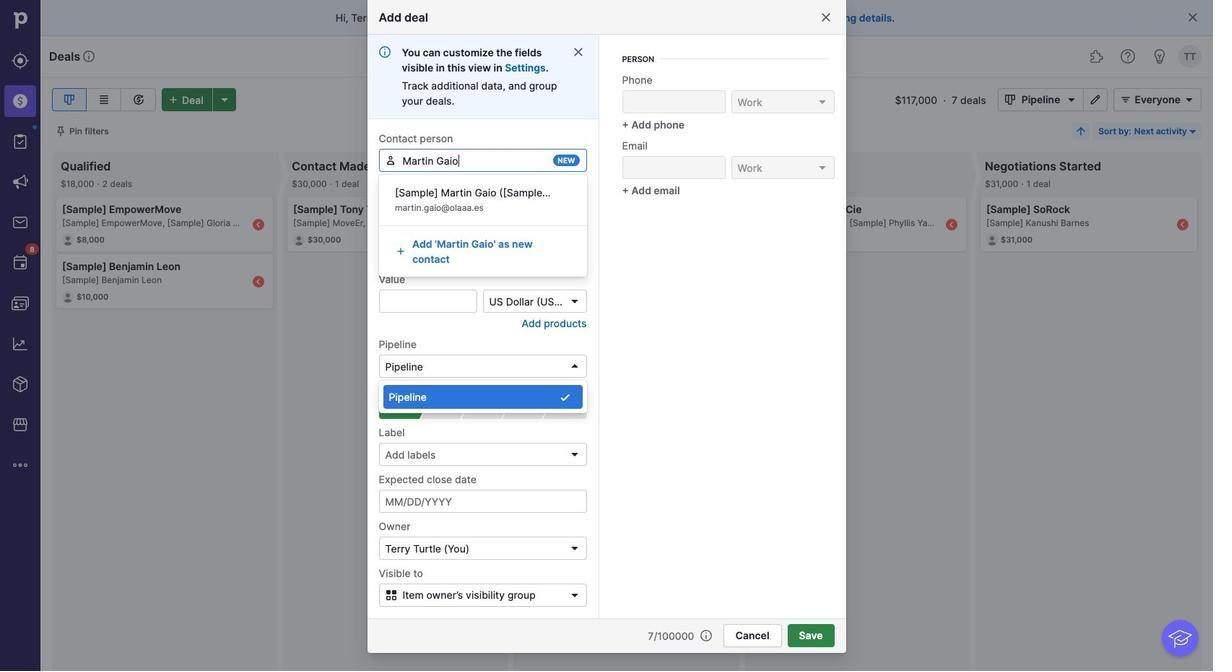 Task type: vqa. For each thing, say whether or not it's contained in the screenshot.
Knowledge Center Bot, also known as KC Bot is an onboarding assistant that allows you to see the list of onboarding items in one place for quick and easy reference. This improves your in-app experience. image
yes



Task type: describe. For each thing, give the bounding box(es) containing it.
leads image
[[12, 52, 29, 69]]

list image
[[95, 91, 112, 108]]

2 color undefined image from the top
[[12, 254, 29, 272]]

deals image
[[12, 92, 29, 110]]

campaigns image
[[12, 173, 29, 191]]

sales assistant image
[[1151, 48, 1169, 65]]

add deal options image
[[216, 94, 233, 105]]

home image
[[9, 9, 31, 31]]

color primary inverted image
[[165, 94, 182, 105]]

quick add image
[[754, 48, 771, 65]]

pipeline image
[[61, 91, 78, 108]]

edit pipeline image
[[1087, 94, 1105, 105]]

marketplace image
[[12, 416, 29, 433]]

forecast image
[[130, 91, 147, 108]]



Task type: locate. For each thing, give the bounding box(es) containing it.
sales inbox image
[[12, 214, 29, 231]]

Search Pipedrive field
[[477, 42, 737, 71]]

list box
[[379, 381, 587, 413]]

color undefined image
[[12, 133, 29, 150], [12, 254, 29, 272]]

option
[[383, 385, 583, 409]]

color primary image
[[572, 46, 584, 58], [1064, 94, 1081, 105], [1118, 94, 1135, 105], [1181, 94, 1198, 105], [1187, 126, 1199, 137], [385, 155, 396, 166], [817, 162, 828, 173], [395, 246, 407, 257], [559, 391, 571, 403], [569, 449, 580, 460], [569, 542, 580, 554], [382, 589, 400, 601], [566, 589, 583, 601]]

dialog
[[0, 0, 1213, 671]]

1 color undefined image from the top
[[12, 133, 29, 150]]

knowledge center bot, also known as kc bot is an onboarding assistant that allows you to see the list of onboarding items in one place for quick and easy reference. this improves your in-app experience. image
[[1162, 620, 1199, 657]]

None text field
[[622, 90, 726, 113], [622, 156, 726, 179], [622, 90, 726, 113], [622, 156, 726, 179]]

menu
[[0, 0, 40, 671]]

1 vertical spatial color undefined image
[[12, 254, 29, 272]]

None field
[[731, 90, 835, 113], [379, 149, 587, 172], [731, 156, 835, 179], [483, 290, 587, 313], [379, 355, 587, 413], [379, 537, 587, 560], [731, 90, 835, 113], [379, 149, 587, 172], [731, 156, 835, 179], [483, 290, 587, 313], [379, 355, 587, 413], [379, 537, 587, 560]]

negotiations started element
[[542, 402, 587, 419]]

insights image
[[12, 335, 29, 352]]

menu item
[[0, 81, 40, 121]]

color undefined image down sales inbox image
[[12, 254, 29, 272]]

contacts image
[[12, 295, 29, 312]]

quick help image
[[1120, 48, 1137, 65]]

0 vertical spatial color undefined image
[[12, 133, 29, 150]]

change order image
[[1076, 126, 1087, 137]]

info image
[[83, 51, 95, 62]]

color undefined image down deals image
[[12, 133, 29, 150]]

close image
[[820, 12, 832, 23]]

color primary image
[[1187, 12, 1199, 23], [1002, 94, 1019, 105], [817, 96, 828, 108], [55, 126, 66, 137], [569, 295, 580, 307], [569, 360, 580, 372], [700, 630, 712, 641]]

add deal element
[[162, 88, 236, 111]]

products image
[[12, 376, 29, 393]]

more image
[[12, 456, 29, 474]]

MM/DD/YYYY text field
[[379, 490, 587, 513]]

color info image
[[379, 46, 390, 58]]

None text field
[[379, 149, 587, 172], [379, 243, 587, 266], [379, 290, 477, 313], [379, 149, 587, 172], [379, 243, 587, 266], [379, 290, 477, 313]]



